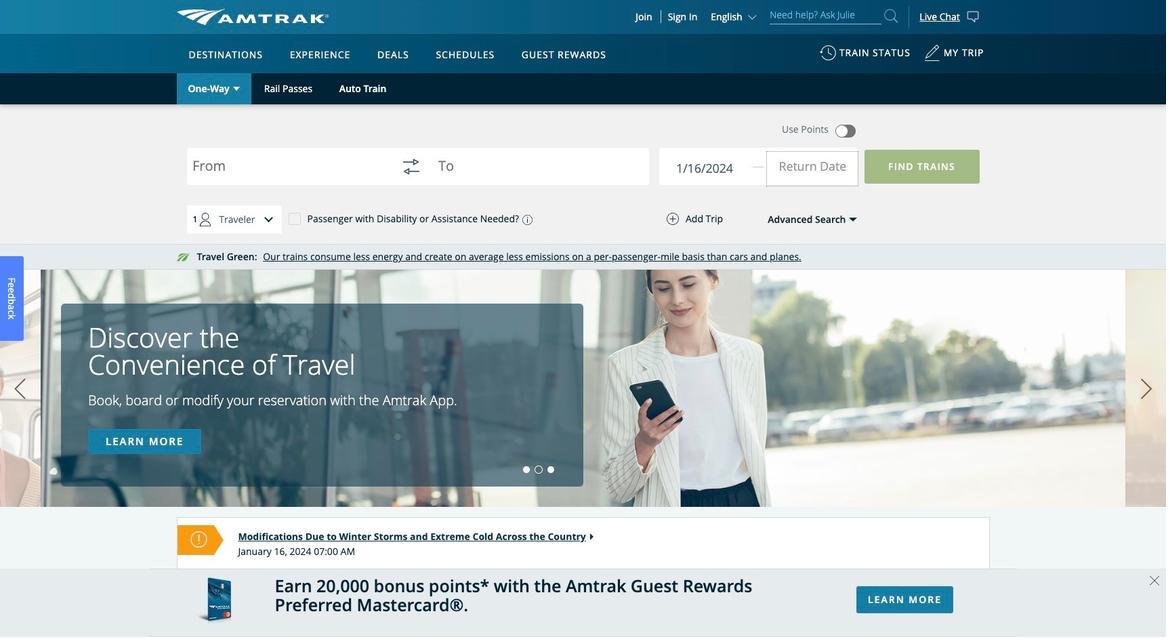 Task type: describe. For each thing, give the bounding box(es) containing it.
Please enter your search item search field
[[770, 7, 882, 24]]

slide 2 tab
[[536, 466, 543, 473]]

more information about accessible travel requests. image
[[519, 215, 533, 225]]

none field from
[[192, 151, 384, 195]]

plus icon image
[[667, 213, 679, 225]]

open image
[[850, 217, 858, 222]]

select caret image
[[233, 87, 240, 91]]

regions map image
[[227, 113, 553, 303]]

previous image
[[10, 372, 30, 406]]

amtrak sustains leaf icon image
[[177, 254, 190, 262]]

search icon image
[[885, 7, 899, 25]]

slide 1 tab
[[524, 466, 530, 473]]

click to add the number travelers and discount types image
[[255, 206, 282, 233]]

slide 3 tab
[[548, 466, 555, 473]]



Task type: locate. For each thing, give the bounding box(es) containing it.
passenger image
[[192, 206, 219, 233]]

choose a slide to display tab list
[[0, 466, 558, 473]]

next image
[[1137, 372, 1157, 406]]

None field
[[192, 151, 384, 195], [439, 151, 631, 195], [673, 151, 767, 185], [673, 151, 767, 185]]

none field to
[[439, 151, 631, 195]]

From text field
[[192, 159, 384, 177]]

switch departure and arrival stations. image
[[395, 151, 428, 183]]

None checkbox
[[289, 212, 301, 224]]

amtrak guest rewards preferred mastercard image
[[197, 578, 231, 628]]

application
[[227, 113, 553, 303]]

banner
[[0, 0, 1167, 313]]

amtrak image
[[177, 9, 329, 25]]

To text field
[[439, 159, 631, 177]]



Task type: vqa. For each thing, say whether or not it's contained in the screenshot.
secondary "navigation"
no



